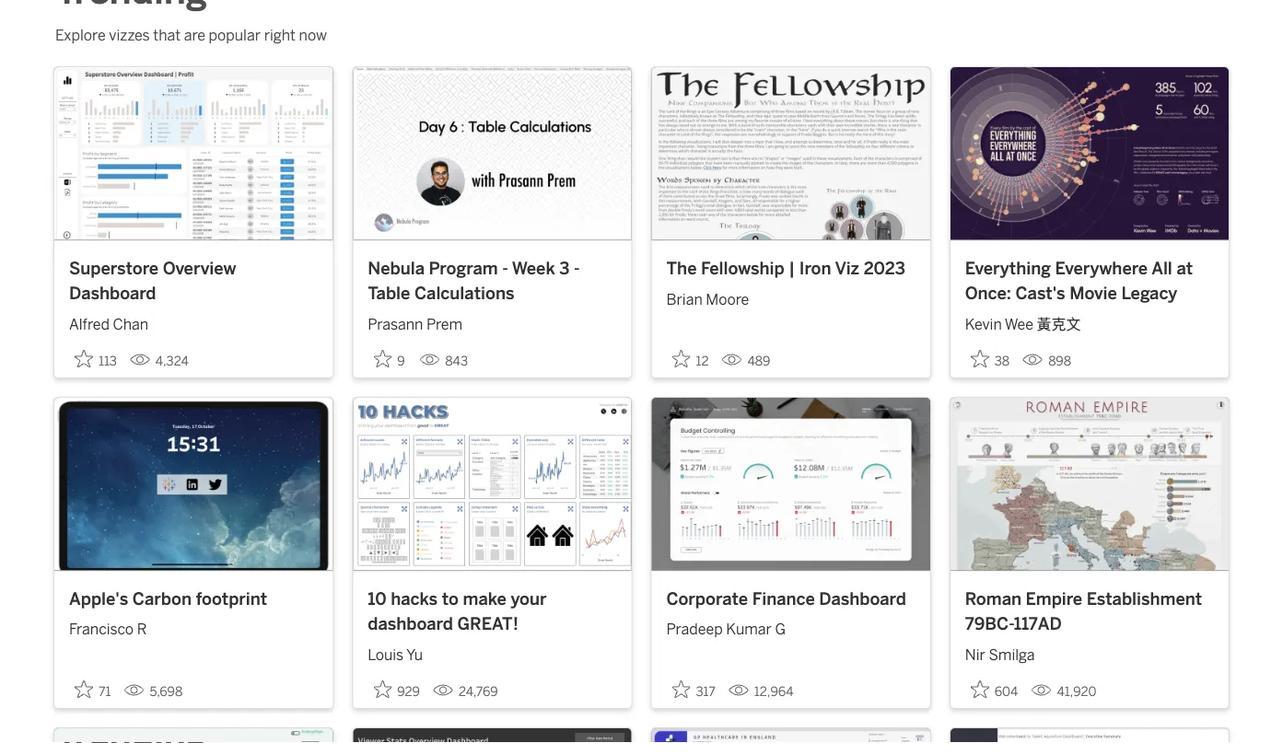 Task type: vqa. For each thing, say whether or not it's contained in the screenshot.


Task type: describe. For each thing, give the bounding box(es) containing it.
louis
[[368, 646, 404, 664]]

g
[[775, 621, 786, 639]]

calculations
[[415, 283, 515, 303]]

黃克文
[[1037, 316, 1081, 333]]

your
[[511, 589, 547, 609]]

footprint
[[196, 589, 267, 609]]

brian
[[667, 291, 703, 308]]

superstore
[[69, 258, 159, 278]]

francisco r link
[[69, 611, 318, 641]]

moore
[[706, 291, 749, 308]]

Add Favorite button
[[965, 344, 1015, 374]]

corporate finance dashboard
[[667, 589, 906, 609]]

alfred chan
[[69, 316, 148, 333]]

chan
[[113, 316, 148, 333]]

prasann prem link
[[368, 306, 617, 336]]

popular
[[209, 26, 261, 44]]

489
[[748, 353, 771, 368]]

hacks
[[391, 589, 438, 609]]

843 views element
[[412, 346, 475, 376]]

2023
[[864, 258, 906, 278]]

r
[[137, 621, 147, 639]]

the fellowship | iron viz 2023
[[667, 258, 906, 278]]

kevin wee 黃克文
[[965, 316, 1081, 333]]

dashboard for corporate finance dashboard
[[819, 589, 906, 609]]

legacy
[[1122, 283, 1178, 303]]

brian moore link
[[667, 281, 916, 310]]

843
[[445, 353, 468, 368]]

Add Favorite button
[[368, 675, 426, 705]]

great!
[[457, 614, 519, 634]]

4,324
[[156, 353, 189, 368]]

vizzes
[[109, 26, 150, 44]]

iron
[[799, 258, 831, 278]]

5,698 views element
[[117, 677, 190, 706]]

movie
[[1070, 283, 1117, 303]]

4,324 views element
[[122, 346, 196, 376]]

louis yu link
[[368, 637, 617, 666]]

wee
[[1005, 316, 1034, 333]]

that
[[153, 26, 181, 44]]

nebula program - week 3 - table calculations
[[368, 258, 580, 303]]

explore
[[55, 26, 106, 44]]

pradeep
[[667, 621, 723, 639]]

yu
[[406, 646, 423, 664]]

cast's
[[1016, 283, 1066, 303]]

roman
[[965, 589, 1022, 609]]

898 views element
[[1015, 346, 1079, 376]]

prasann
[[368, 316, 423, 333]]

2 - from the left
[[574, 258, 580, 278]]

pradeep kumar g link
[[667, 611, 916, 641]]

add favorite button for corporate finance dashboard
[[667, 675, 721, 705]]

41,920 views element
[[1024, 677, 1104, 706]]

establishment
[[1087, 589, 1203, 609]]

overview
[[163, 258, 236, 278]]

roman empire establishment 79bc-117ad link
[[965, 586, 1214, 637]]

apple's carbon footprint link
[[69, 586, 318, 611]]

fellowship
[[701, 258, 785, 278]]

prem
[[426, 316, 463, 333]]

alfred
[[69, 316, 110, 333]]

nebula
[[368, 258, 425, 278]]

1 - from the left
[[502, 258, 508, 278]]

|
[[789, 258, 795, 278]]

3
[[559, 258, 570, 278]]

workbook thumbnail image for fellowship
[[652, 67, 930, 240]]

superstore overview dashboard link
[[69, 256, 318, 306]]

carbon
[[133, 589, 192, 609]]

117ad
[[1014, 614, 1062, 634]]

the
[[667, 258, 697, 278]]

12,964
[[754, 684, 794, 699]]

898
[[1049, 353, 1072, 368]]

dashboard
[[368, 614, 453, 634]]



Task type: locate. For each thing, give the bounding box(es) containing it.
brian moore
[[667, 291, 749, 308]]

now
[[299, 26, 327, 44]]

dashboard down superstore
[[69, 283, 156, 303]]

are
[[184, 26, 205, 44]]

1 vertical spatial dashboard
[[819, 589, 906, 609]]

at
[[1177, 258, 1193, 278]]

louis yu
[[368, 646, 423, 664]]

kevin
[[965, 316, 1002, 333]]

francisco r
[[69, 621, 147, 639]]

once:
[[965, 283, 1012, 303]]

604
[[995, 684, 1018, 699]]

24,769 views element
[[426, 677, 505, 706]]

41,920
[[1057, 684, 1097, 699]]

finance
[[752, 589, 815, 609]]

0 horizontal spatial -
[[502, 258, 508, 278]]

roman empire establishment 79bc-117ad
[[965, 589, 1203, 634]]

corporate
[[667, 589, 748, 609]]

everything everywhere all at once: cast's movie legacy
[[965, 258, 1193, 303]]

workbook thumbnail image
[[54, 67, 333, 240], [353, 67, 632, 240], [652, 67, 930, 240], [951, 67, 1229, 240], [54, 398, 333, 571], [353, 398, 632, 571], [652, 398, 930, 571], [951, 398, 1229, 571]]

table
[[368, 283, 410, 303]]

489 views element
[[714, 346, 778, 376]]

workbook thumbnail image for overview
[[54, 67, 333, 240]]

113
[[99, 353, 117, 368]]

workbook thumbnail image for finance
[[652, 398, 930, 571]]

add favorite button containing 12
[[667, 344, 714, 374]]

1 horizontal spatial dashboard
[[819, 589, 906, 609]]

workbook thumbnail image for hacks
[[353, 398, 632, 571]]

1 horizontal spatial -
[[574, 258, 580, 278]]

10 hacks to make your dashboard great!
[[368, 589, 547, 634]]

Add Favorite button
[[368, 344, 412, 374]]

workbook thumbnail image for program
[[353, 67, 632, 240]]

dashboard for superstore overview dashboard
[[69, 283, 156, 303]]

week
[[512, 258, 555, 278]]

all
[[1152, 258, 1173, 278]]

dashboard up pradeep kumar g link
[[819, 589, 906, 609]]

929
[[397, 684, 420, 699]]

0 horizontal spatial dashboard
[[69, 283, 156, 303]]

‫nir smilga‬‎
[[965, 646, 1035, 664]]

make
[[463, 589, 507, 609]]

viz
[[835, 258, 860, 278]]

nebula program - week 3 - table calculations link
[[368, 256, 617, 306]]

add favorite button down alfred
[[69, 344, 122, 374]]

‫nir smilga‬‎ link
[[965, 637, 1214, 666]]

24,769
[[459, 684, 498, 699]]

add favorite button containing 113
[[69, 344, 122, 374]]

Add Favorite button
[[69, 675, 117, 705]]

10 hacks to make your dashboard great! link
[[368, 586, 617, 637]]

workbook thumbnail image for empire
[[951, 398, 1229, 571]]

Add Favorite button
[[69, 344, 122, 374], [667, 344, 714, 374], [667, 675, 721, 705], [965, 675, 1024, 705]]

add favorite button down ‫nir smilga‬‎
[[965, 675, 1024, 705]]

kumar
[[726, 621, 772, 639]]

everywhere
[[1055, 258, 1148, 278]]

-
[[502, 258, 508, 278], [574, 258, 580, 278]]

add favorite button down brian
[[667, 344, 714, 374]]

12
[[696, 353, 709, 368]]

- left week
[[502, 258, 508, 278]]

apple's
[[69, 589, 128, 609]]

- right 3 at the top left of the page
[[574, 258, 580, 278]]

dashboard
[[69, 283, 156, 303], [819, 589, 906, 609]]

explore vizzes that are popular right now
[[55, 26, 327, 44]]

71
[[99, 684, 111, 699]]

add favorite button for superstore overview dashboard
[[69, 344, 122, 374]]

smilga‬‎
[[989, 646, 1035, 664]]

add favorite button containing 317
[[667, 675, 721, 705]]

alfred chan link
[[69, 306, 318, 336]]

dashboard inside superstore overview dashboard
[[69, 283, 156, 303]]

79bc-
[[965, 614, 1014, 634]]

workbook thumbnail image for everywhere
[[951, 67, 1229, 240]]

empire
[[1026, 589, 1083, 609]]

francisco
[[69, 621, 134, 639]]

add favorite button down pradeep on the right of the page
[[667, 675, 721, 705]]

12,964 views element
[[721, 677, 801, 706]]

workbook thumbnail image for carbon
[[54, 398, 333, 571]]

9
[[397, 353, 405, 368]]

add favorite button containing 604
[[965, 675, 1024, 705]]

38
[[995, 353, 1010, 368]]

everything everywhere all at once: cast's movie legacy link
[[965, 256, 1214, 306]]

0 vertical spatial dashboard
[[69, 283, 156, 303]]

everything
[[965, 258, 1051, 278]]

kevin wee 黃克文 link
[[965, 306, 1214, 336]]

add favorite button for roman empire establishment 79bc-117ad
[[965, 675, 1024, 705]]

to
[[442, 589, 459, 609]]

program
[[429, 258, 498, 278]]

superstore overview dashboard
[[69, 258, 236, 303]]

corporate finance dashboard link
[[667, 586, 916, 611]]

prasann prem
[[368, 316, 463, 333]]

5,698
[[150, 684, 183, 699]]

add favorite button for the fellowship | iron viz 2023
[[667, 344, 714, 374]]

317
[[696, 684, 716, 699]]

apple's carbon footprint
[[69, 589, 267, 609]]

right
[[264, 26, 296, 44]]

pradeep kumar g
[[667, 621, 786, 639]]



